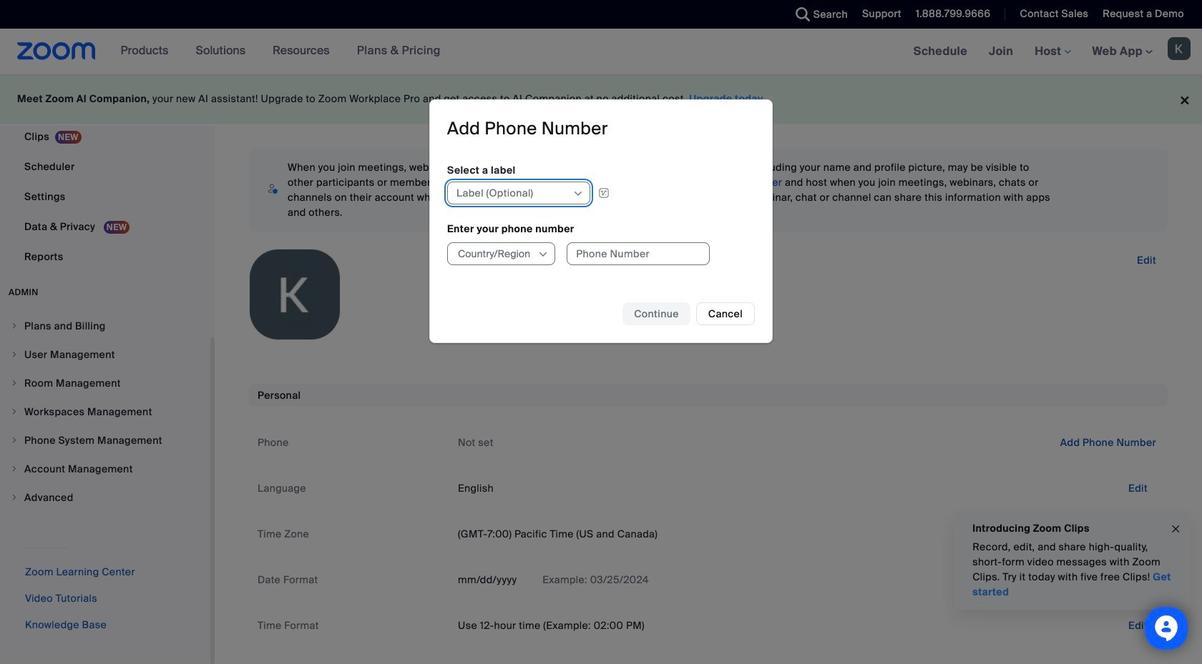 Task type: locate. For each thing, give the bounding box(es) containing it.
heading
[[447, 118, 608, 140]]

application
[[447, 181, 729, 204]]

dialog
[[429, 100, 773, 343]]

product information navigation
[[110, 29, 452, 74]]

1 horizontal spatial show options image
[[573, 188, 584, 199]]

admin menu menu
[[0, 313, 210, 513]]

banner
[[0, 29, 1202, 75]]

close image
[[1170, 521, 1182, 538]]

support version for phone label image
[[594, 186, 614, 199]]

0 horizontal spatial show options image
[[538, 249, 549, 260]]

0 vertical spatial show options image
[[573, 188, 584, 199]]

footer
[[0, 74, 1202, 124]]

show options image
[[573, 188, 584, 199], [538, 249, 549, 260]]

show options image right "select country" text box
[[538, 249, 549, 260]]

show options image left support version for phone label icon
[[573, 188, 584, 199]]

1 vertical spatial show options image
[[538, 249, 549, 260]]



Task type: vqa. For each thing, say whether or not it's contained in the screenshot.
User photo
yes



Task type: describe. For each thing, give the bounding box(es) containing it.
personal menu menu
[[0, 0, 210, 273]]

Select Country text field
[[457, 243, 537, 264]]

Phone Number text field
[[567, 242, 710, 265]]

meetings navigation
[[903, 29, 1202, 75]]

user photo image
[[250, 250, 340, 340]]



